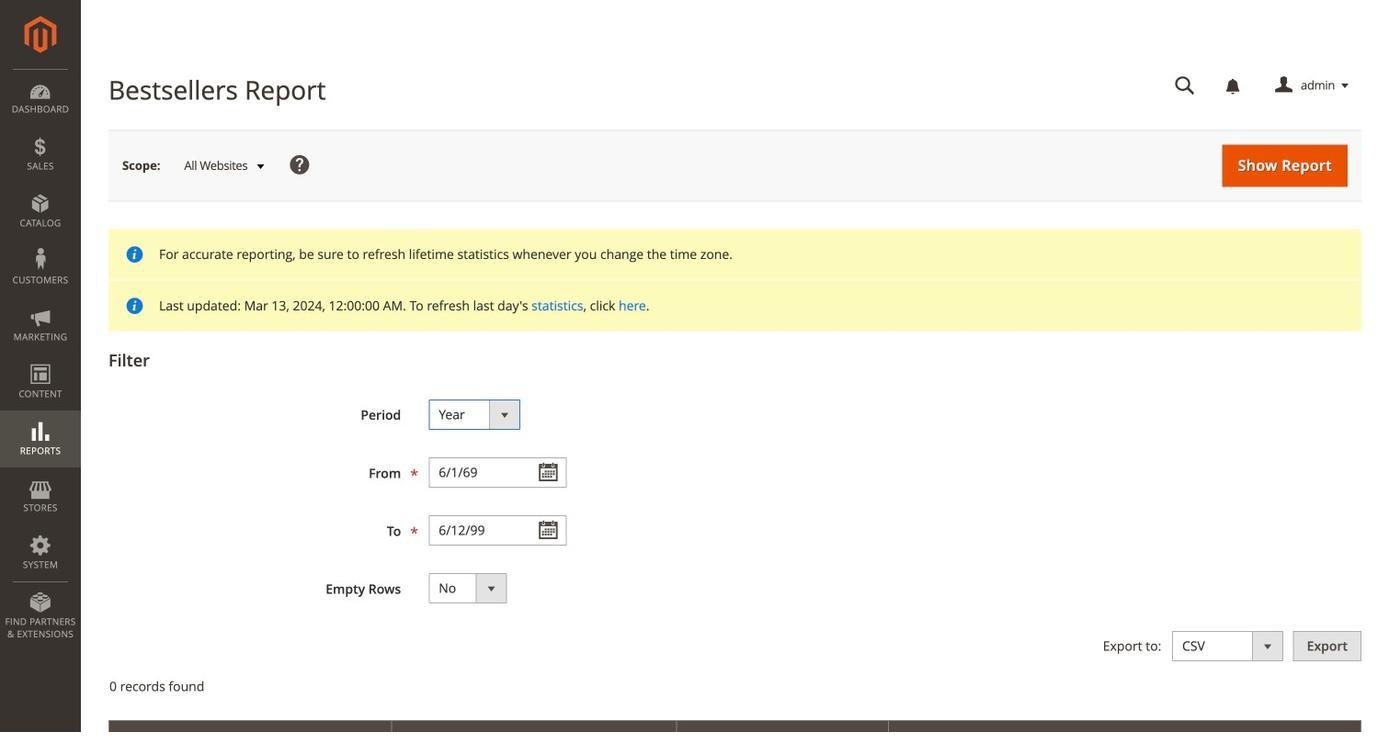 Task type: locate. For each thing, give the bounding box(es) containing it.
menu bar
[[0, 69, 81, 650]]

None text field
[[1162, 70, 1208, 102], [429, 516, 567, 546], [1162, 70, 1208, 102], [429, 516, 567, 546]]

None text field
[[429, 458, 567, 488]]



Task type: describe. For each thing, give the bounding box(es) containing it.
magento admin panel image
[[24, 16, 57, 53]]



